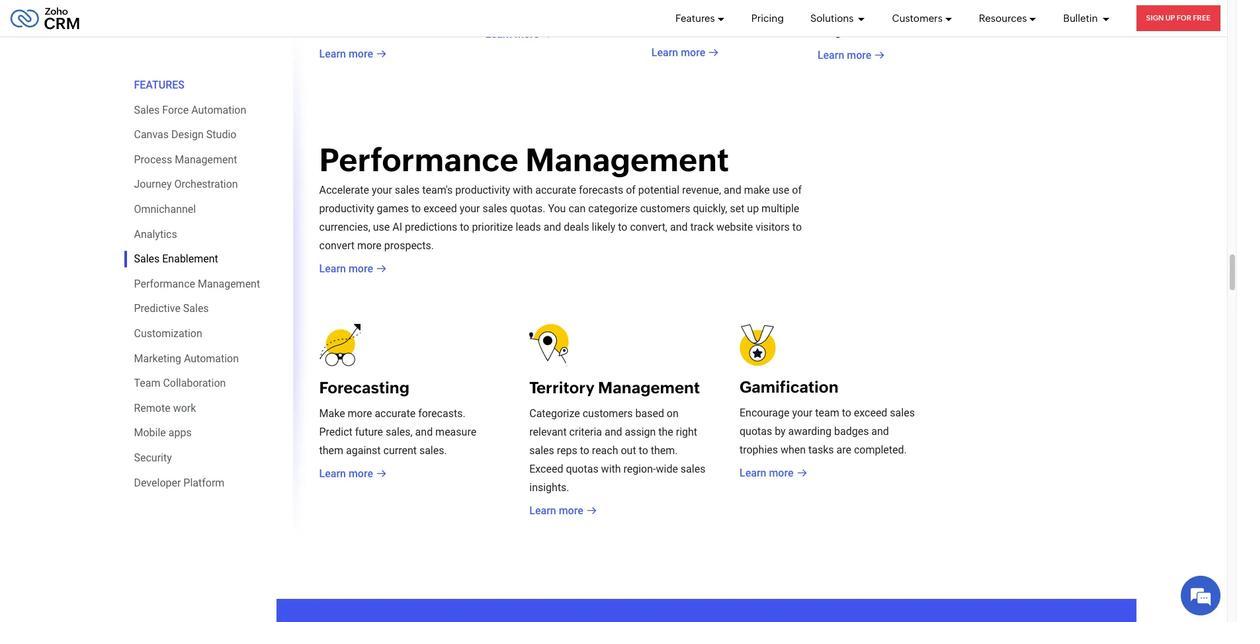 Task type: locate. For each thing, give the bounding box(es) containing it.
performance up "predictive sales"
[[134, 278, 195, 290]]

0 horizontal spatial zoho crm.
[[350, 24, 402, 37]]

of
[[626, 184, 636, 197], [792, 184, 802, 197]]

on
[[667, 408, 679, 420]]

0 vertical spatial with
[[513, 184, 533, 197]]

use left ai
[[373, 221, 390, 234]]

resources
[[979, 12, 1027, 23]]

marketing
[[134, 352, 181, 365]]

to
[[412, 202, 421, 215], [460, 221, 470, 234], [618, 221, 628, 234], [793, 221, 802, 234], [842, 407, 852, 420], [580, 445, 590, 457], [639, 445, 648, 457]]

1 vertical spatial quotas
[[566, 463, 599, 476]]

team
[[134, 377, 160, 390]]

enablement
[[162, 253, 218, 265]]

1 vertical spatial productivity
[[319, 202, 374, 215]]

1 horizontal spatial exceed
[[854, 407, 888, 420]]

sign up for free link
[[1137, 5, 1221, 31]]

automation up studio
[[191, 104, 246, 116]]

zoho
[[350, 24, 374, 37], [893, 25, 917, 38]]

to up badges
[[842, 407, 852, 420]]

for
[[1177, 14, 1192, 22]]

1 horizontal spatial of
[[792, 184, 802, 197]]

management for territory management
[[598, 379, 700, 397]]

0 vertical spatial productivity
[[455, 184, 510, 197]]

solutions link
[[811, 0, 866, 36]]

0 vertical spatial sales
[[134, 104, 160, 116]]

your up games
[[372, 184, 392, 197]]

use up multiple
[[773, 184, 790, 197]]

sales for sales force automation
[[134, 104, 160, 116]]

sales down analytics
[[134, 253, 160, 265]]

of up multiple
[[792, 184, 802, 197]]

performance inside the "performance management accelerate your sales team's productivity with accurate forecasts of potential revenue, and make use of productivity games to exceed your sales quotas. you can categorize customers quickly, set up multiple currencies, use ai predictions to prioritize leads and deals likely to convert, and track website visitors to convert more prospects."
[[319, 142, 519, 179]]

territory
[[530, 379, 595, 397]]

accurate up you
[[536, 184, 576, 197]]

zoho crm.
[[350, 24, 402, 37], [893, 25, 946, 38]]

forecasts.
[[418, 408, 466, 420]]

1 horizontal spatial with
[[601, 463, 621, 476]]

quickly,
[[693, 202, 728, 215]]

0 vertical spatial quotas
[[740, 426, 772, 438]]

1 horizontal spatial productivity
[[455, 184, 510, 197]]

criteria
[[569, 426, 602, 439]]

customers inside categorize customers based on relevant criteria and assign the right sales reps to reach out to them. exceed quotas with region-wide sales insights.
[[583, 408, 633, 420]]

0 vertical spatial performance
[[319, 142, 519, 179]]

1 horizontal spatial quotas
[[740, 426, 772, 438]]

1 horizontal spatial crm.
[[920, 25, 946, 38]]

pricing link
[[752, 0, 784, 36]]

sales down performance management
[[183, 303, 209, 315]]

exceed inside the "performance management accelerate your sales team's productivity with accurate forecasts of potential revenue, and make use of productivity games to exceed your sales quotas. you can categorize customers quickly, set up multiple currencies, use ai predictions to prioritize leads and deals likely to convert, and track website visitors to convert more prospects."
[[424, 202, 457, 215]]

insights.
[[530, 482, 569, 494]]

force
[[162, 104, 189, 116]]

0 vertical spatial exceed
[[424, 202, 457, 215]]

1 vertical spatial performance
[[134, 278, 195, 290]]

0 horizontal spatial use
[[373, 221, 390, 234]]

1 vertical spatial accurate
[[375, 408, 416, 420]]

predictive
[[134, 303, 181, 315]]

exceed up badges
[[854, 407, 888, 420]]

forecasting
[[319, 379, 410, 397]]

use
[[773, 184, 790, 197], [373, 221, 390, 234]]

0 horizontal spatial customers
[[583, 408, 633, 420]]

productivity
[[455, 184, 510, 197], [319, 202, 374, 215]]

sales right wide
[[681, 463, 706, 476]]

1 vertical spatial with
[[601, 463, 621, 476]]

to right out in the right bottom of the page
[[639, 445, 648, 457]]

quotas up trophies
[[740, 426, 772, 438]]

territory management
[[530, 379, 700, 397]]

and up reach at the bottom of page
[[605, 426, 622, 439]]

exceed down team's
[[424, 202, 457, 215]]

customers down "potential"
[[640, 202, 691, 215]]

0 horizontal spatial exceed
[[424, 202, 457, 215]]

likely
[[592, 221, 616, 234]]

1 horizontal spatial accurate
[[536, 184, 576, 197]]

studio
[[206, 129, 237, 141]]

of up categorize
[[626, 184, 636, 197]]

mobile apps
[[134, 427, 192, 440]]

sign up for free
[[1147, 14, 1211, 22]]

forecasts
[[579, 184, 624, 197]]

accurate up sales,
[[375, 408, 416, 420]]

1 vertical spatial your
[[460, 202, 480, 215]]

team's
[[422, 184, 453, 197]]

and up sales.
[[415, 426, 433, 439]]

and inside encourage your team to exceed sales quotas by awarding badges and trophies when tasks are completed.
[[872, 426, 889, 438]]

management for performance management
[[198, 278, 260, 290]]

exceed inside encourage your team to exceed sales quotas by awarding badges and trophies when tasks are completed.
[[854, 407, 888, 420]]

1 horizontal spatial customers
[[640, 202, 691, 215]]

with inside the "performance management accelerate your sales team's productivity with accurate forecasts of potential revenue, and make use of productivity games to exceed your sales quotas. you can categorize customers quickly, set up multiple currencies, use ai predictions to prioritize leads and deals likely to convert, and track website visitors to convert more prospects."
[[513, 184, 533, 197]]

more inside the "performance management accelerate your sales team's productivity with accurate forecasts of potential revenue, and make use of productivity games to exceed your sales quotas. you can categorize customers quickly, set up multiple currencies, use ai predictions to prioritize leads and deals likely to convert, and track website visitors to convert more prospects."
[[357, 240, 382, 252]]

to right reps
[[580, 445, 590, 457]]

bulletin
[[1064, 12, 1100, 23]]

0 vertical spatial customers
[[640, 202, 691, 215]]

team collaboration
[[134, 377, 226, 390]]

accurate inside make more accurate forecasts. predict future sales, and measure them against current sales.
[[375, 408, 416, 420]]

1 vertical spatial sales
[[134, 253, 160, 265]]

reps
[[557, 445, 578, 457]]

convert
[[319, 240, 355, 252]]

features
[[134, 79, 185, 91]]

revenue,
[[682, 184, 721, 197]]

0 horizontal spatial quotas
[[566, 463, 599, 476]]

2 horizontal spatial your
[[792, 407, 813, 420]]

solutions
[[811, 12, 856, 23]]

sales up 'completed.'
[[890, 407, 915, 420]]

to inside encourage your team to exceed sales quotas by awarding badges and trophies when tasks are completed.
[[842, 407, 852, 420]]

track
[[691, 221, 714, 234]]

management inside the "performance management accelerate your sales team's productivity with accurate forecasts of potential revenue, and make use of productivity games to exceed your sales quotas. you can categorize customers quickly, set up multiple currencies, use ai predictions to prioritize leads and deals likely to convert, and track website visitors to convert more prospects."
[[526, 142, 729, 179]]

journey orchestration
[[134, 178, 238, 191]]

1 horizontal spatial your
[[460, 202, 480, 215]]

sales,
[[386, 426, 413, 439]]

learn
[[485, 27, 512, 40], [652, 46, 678, 59], [319, 47, 346, 60], [818, 49, 845, 61], [319, 263, 346, 275], [740, 467, 767, 480], [319, 468, 346, 480], [530, 505, 556, 517]]

productivity up prioritize
[[455, 184, 510, 197]]

1 horizontal spatial performance
[[319, 142, 519, 179]]

make
[[319, 408, 345, 420]]

current
[[384, 445, 417, 457]]

management up forecasts
[[526, 142, 729, 179]]

0 horizontal spatial productivity
[[319, 202, 374, 215]]

customers inside the "performance management accelerate your sales team's productivity with accurate forecasts of potential revenue, and make use of productivity games to exceed your sales quotas. you can categorize customers quickly, set up multiple currencies, use ai predictions to prioritize leads and deals likely to convert, and track website visitors to convert more prospects."
[[640, 202, 691, 215]]

quotas down reps
[[566, 463, 599, 476]]

you
[[548, 202, 566, 215]]

performance management
[[134, 278, 260, 290]]

0 horizontal spatial with
[[513, 184, 533, 197]]

and
[[724, 184, 742, 197], [544, 221, 561, 234], [670, 221, 688, 234], [872, 426, 889, 438], [415, 426, 433, 439], [605, 426, 622, 439]]

accelerate
[[319, 184, 369, 197]]

based
[[636, 408, 664, 420]]

remote work
[[134, 402, 196, 415]]

1 vertical spatial customers
[[583, 408, 633, 420]]

management down enablement
[[198, 278, 260, 290]]

more
[[515, 27, 539, 40], [681, 46, 706, 59], [349, 47, 373, 60], [847, 49, 872, 61], [357, 240, 382, 252], [349, 263, 373, 275], [348, 408, 372, 420], [769, 467, 794, 480], [349, 468, 373, 480], [559, 505, 583, 517]]

management up based
[[598, 379, 700, 397]]

categorize
[[530, 408, 580, 420]]

accurate
[[536, 184, 576, 197], [375, 408, 416, 420]]

0 vertical spatial your
[[372, 184, 392, 197]]

performance for performance management accelerate your sales team's productivity with accurate forecasts of potential revenue, and make use of productivity games to exceed your sales quotas. you can categorize customers quickly, set up multiple currencies, use ai predictions to prioritize leads and deals likely to convert, and track website visitors to convert more prospects.
[[319, 142, 519, 179]]

sales.
[[419, 445, 447, 457]]

productivity up currencies,
[[319, 202, 374, 215]]

relevant
[[530, 426, 567, 439]]

management up orchestration on the left of page
[[175, 153, 237, 166]]

and left "track"
[[670, 221, 688, 234]]

exceed
[[530, 463, 563, 476]]

with down reach at the bottom of page
[[601, 463, 621, 476]]

make more accurate forecasts. predict future sales, and measure them against current sales.
[[319, 408, 477, 457]]

0 vertical spatial automation
[[191, 104, 246, 116]]

0 horizontal spatial your
[[372, 184, 392, 197]]

customers
[[640, 202, 691, 215], [583, 408, 633, 420]]

features link
[[676, 0, 725, 36]]

more inside make more accurate forecasts. predict future sales, and measure them against current sales.
[[348, 408, 372, 420]]

0 vertical spatial accurate
[[536, 184, 576, 197]]

1 horizontal spatial zoho
[[893, 25, 917, 38]]

and up 'completed.'
[[872, 426, 889, 438]]

your up prioritize
[[460, 202, 480, 215]]

performance up team's
[[319, 142, 519, 179]]

customers down territory management
[[583, 408, 633, 420]]

0 vertical spatial use
[[773, 184, 790, 197]]

1 horizontal spatial zoho crm.
[[893, 25, 946, 38]]

management
[[526, 142, 729, 179], [175, 153, 237, 166], [198, 278, 260, 290], [598, 379, 700, 397]]

sales up 'canvas'
[[134, 104, 160, 116]]

team
[[815, 407, 840, 420]]

with up "quotas."
[[513, 184, 533, 197]]

to left prioritize
[[460, 221, 470, 234]]

1 vertical spatial exceed
[[854, 407, 888, 420]]

sales up 'exceed' at the bottom left
[[530, 445, 554, 457]]

2 vertical spatial your
[[792, 407, 813, 420]]

assign
[[625, 426, 656, 439]]

performance
[[319, 142, 519, 179], [134, 278, 195, 290]]

0 horizontal spatial of
[[626, 184, 636, 197]]

0 horizontal spatial performance
[[134, 278, 195, 290]]

automation up collaboration
[[184, 352, 239, 365]]

0 horizontal spatial accurate
[[375, 408, 416, 420]]

developer platform
[[134, 477, 225, 489]]

sales
[[395, 184, 420, 197], [483, 202, 508, 215], [890, 407, 915, 420], [530, 445, 554, 457], [681, 463, 706, 476]]

your up the awarding
[[792, 407, 813, 420]]

and inside make more accurate forecasts. predict future sales, and measure them against current sales.
[[415, 426, 433, 439]]



Task type: vqa. For each thing, say whether or not it's contained in the screenshot.
the topmost not
no



Task type: describe. For each thing, give the bounding box(es) containing it.
journey
[[134, 178, 172, 191]]

accurate inside the "performance management accelerate your sales team's productivity with accurate forecasts of potential revenue, and make use of productivity games to exceed your sales quotas. you can categorize customers quickly, set up multiple currencies, use ai predictions to prioritize leads and deals likely to convert, and track website visitors to convert more prospects."
[[536, 184, 576, 197]]

up
[[747, 202, 759, 215]]

and down you
[[544, 221, 561, 234]]

out
[[621, 445, 636, 457]]

marketing automation
[[134, 352, 239, 365]]

completed.
[[854, 444, 907, 457]]

design
[[171, 129, 204, 141]]

1 vertical spatial use
[[373, 221, 390, 234]]

sales force automation
[[134, 104, 246, 116]]

wide
[[656, 463, 678, 476]]

performance management accelerate your sales team's productivity with accurate forecasts of potential revenue, and make use of productivity games to exceed your sales quotas. you can categorize customers quickly, set up multiple currencies, use ai predictions to prioritize leads and deals likely to convert, and track website visitors to convert more prospects.
[[319, 142, 802, 252]]

convert,
[[630, 221, 668, 234]]

management for process management
[[175, 153, 237, 166]]

menu shadow image
[[293, 0, 313, 564]]

multiple
[[762, 202, 800, 215]]

sales inside encourage your team to exceed sales quotas by awarding badges and trophies when tasks are completed.
[[890, 407, 915, 420]]

trophies
[[740, 444, 778, 457]]

against
[[346, 445, 381, 457]]

pricing
[[752, 12, 784, 23]]

platform
[[184, 477, 225, 489]]

sign
[[1147, 14, 1164, 22]]

categorize
[[588, 202, 638, 215]]

quotas inside encourage your team to exceed sales quotas by awarding badges and trophies when tasks are completed.
[[740, 426, 772, 438]]

encourage your team to exceed sales quotas by awarding badges and trophies when tasks are completed.
[[740, 407, 915, 457]]

to right visitors at the right top of the page
[[793, 221, 802, 234]]

omnichannel
[[134, 203, 196, 216]]

process management
[[134, 153, 237, 166]]

prospects.
[[384, 240, 434, 252]]

up
[[1166, 14, 1175, 22]]

features
[[676, 12, 715, 23]]

customers
[[892, 12, 943, 23]]

right
[[676, 426, 698, 439]]

1 vertical spatial automation
[[184, 352, 239, 365]]

and up set
[[724, 184, 742, 197]]

categorize customers based on relevant criteria and assign the right sales reps to reach out to them. exceed quotas with region-wide sales insights.
[[530, 408, 706, 494]]

deals
[[564, 221, 589, 234]]

potential
[[638, 184, 680, 197]]

your inside encourage your team to exceed sales quotas by awarding badges and trophies when tasks are completed.
[[792, 407, 813, 420]]

2 vertical spatial sales
[[183, 303, 209, 315]]

sales up games
[[395, 184, 420, 197]]

encourage
[[740, 407, 790, 420]]

management for performance management accelerate your sales team's productivity with accurate forecasts of potential revenue, and make use of productivity games to exceed your sales quotas. you can categorize customers quickly, set up multiple currencies, use ai predictions to prioritize leads and deals likely to convert, and track website visitors to convert more prospects.
[[526, 142, 729, 179]]

when
[[781, 444, 806, 457]]

make
[[744, 184, 770, 197]]

with inside categorize customers based on relevant criteria and assign the right sales reps to reach out to them. exceed quotas with region-wide sales insights.
[[601, 463, 621, 476]]

analytics
[[134, 228, 177, 241]]

predictive sales
[[134, 303, 209, 315]]

measure
[[436, 426, 477, 439]]

to right games
[[412, 202, 421, 215]]

bulletin link
[[1064, 0, 1110, 36]]

process
[[134, 153, 172, 166]]

and inside categorize customers based on relevant criteria and assign the right sales reps to reach out to them. exceed quotas with region-wide sales insights.
[[605, 426, 622, 439]]

to right likely
[[618, 221, 628, 234]]

the
[[659, 426, 674, 439]]

them
[[319, 445, 343, 457]]

by
[[775, 426, 786, 438]]

leads
[[516, 221, 541, 234]]

currencies,
[[319, 221, 370, 234]]

2 of from the left
[[792, 184, 802, 197]]

canvas
[[134, 129, 169, 141]]

zoho crm logo image
[[10, 4, 80, 33]]

1 of from the left
[[626, 184, 636, 197]]

sales for sales enablement
[[134, 253, 160, 265]]

gamification
[[740, 379, 839, 396]]

predictions
[[405, 221, 457, 234]]

region-
[[624, 463, 656, 476]]

badges
[[834, 426, 869, 438]]

reach
[[592, 445, 618, 457]]

awarding
[[789, 426, 832, 438]]

can
[[569, 202, 586, 215]]

1 horizontal spatial use
[[773, 184, 790, 197]]

are
[[837, 444, 852, 457]]

quotas inside categorize customers based on relevant criteria and assign the right sales reps to reach out to them. exceed quotas with region-wide sales insights.
[[566, 463, 599, 476]]

them.
[[651, 445, 678, 457]]

prioritize
[[472, 221, 513, 234]]

free
[[1193, 14, 1211, 22]]

resources link
[[979, 0, 1037, 36]]

set
[[730, 202, 745, 215]]

tasks
[[809, 444, 834, 457]]

future
[[355, 426, 383, 439]]

sales enablement
[[134, 253, 218, 265]]

quotas.
[[510, 202, 546, 215]]

customization
[[134, 328, 202, 340]]

0 horizontal spatial zoho
[[350, 24, 374, 37]]

canvas design studio
[[134, 129, 237, 141]]

work
[[173, 402, 196, 415]]

sales up prioritize
[[483, 202, 508, 215]]

orchestration
[[174, 178, 238, 191]]

performance for performance management
[[134, 278, 195, 290]]

developer
[[134, 477, 181, 489]]

remote
[[134, 402, 171, 415]]

ai
[[393, 221, 402, 234]]

games
[[377, 202, 409, 215]]

0 horizontal spatial crm.
[[377, 24, 402, 37]]

mobile
[[134, 427, 166, 440]]



